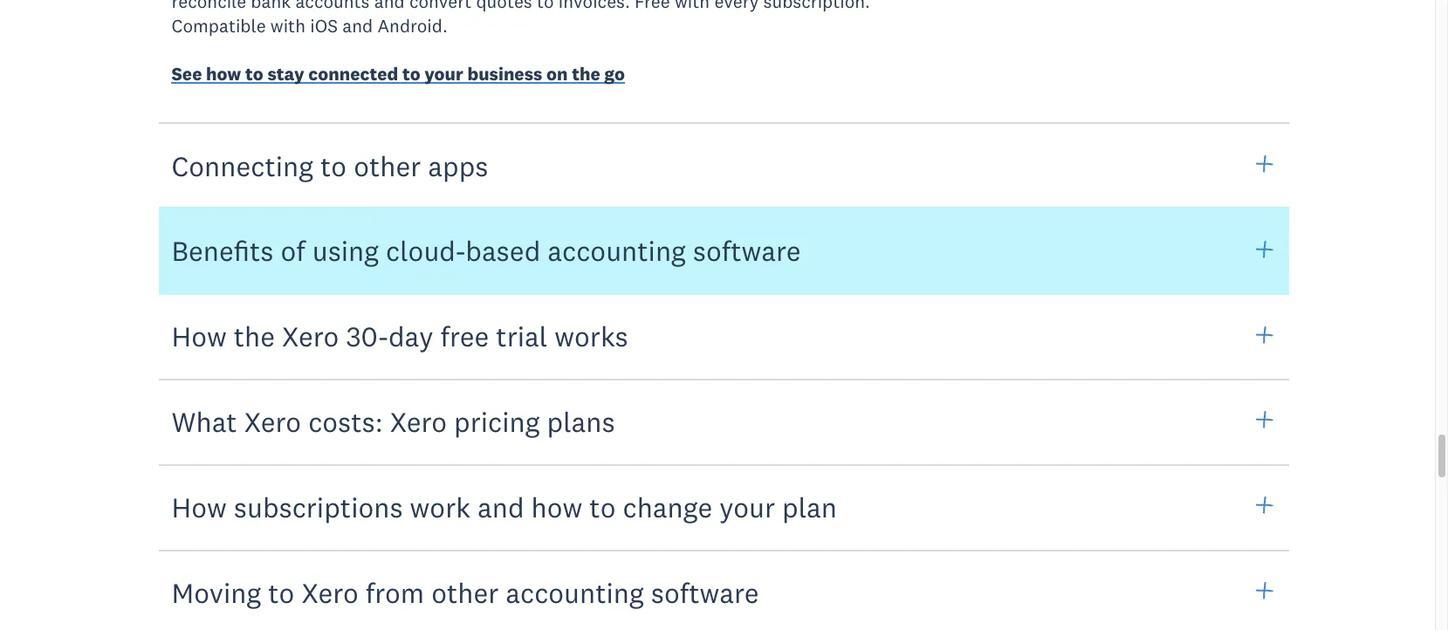 Task type: locate. For each thing, give the bounding box(es) containing it.
the
[[572, 62, 600, 86], [234, 319, 275, 354]]

to right moving
[[268, 575, 295, 610]]

accounting for other
[[506, 575, 644, 610]]

accounting inside benefits of using cloud-based accounting software dropdown button
[[548, 234, 686, 268]]

1 vertical spatial accounting
[[506, 575, 644, 610]]

0 vertical spatial software
[[693, 234, 801, 268]]

to
[[245, 62, 264, 86], [402, 62, 421, 86], [320, 148, 347, 183], [590, 490, 616, 525], [268, 575, 295, 610]]

your
[[425, 62, 463, 86], [720, 490, 775, 525]]

0 vertical spatial your
[[425, 62, 463, 86]]

to left change
[[590, 490, 616, 525]]

0 vertical spatial other
[[354, 148, 421, 183]]

other right from
[[432, 575, 499, 610]]

how the xero 30-day free trial works
[[172, 319, 629, 354]]

how subscriptions work and how to change your plan
[[172, 490, 837, 525]]

how right see
[[206, 62, 241, 86]]

see how to stay connected to your business on the go link
[[172, 62, 625, 90]]

benefits
[[172, 234, 274, 268]]

connecting to other apps button
[[159, 122, 1289, 210]]

0 horizontal spatial the
[[234, 319, 275, 354]]

1 horizontal spatial how
[[531, 490, 583, 525]]

xero
[[282, 319, 339, 354], [244, 404, 301, 439], [390, 404, 447, 439], [302, 575, 359, 610]]

apps
[[428, 148, 489, 183]]

xero left from
[[302, 575, 359, 610]]

1 vertical spatial how
[[172, 490, 227, 525]]

1 vertical spatial your
[[720, 490, 775, 525]]

other
[[354, 148, 421, 183], [432, 575, 499, 610]]

your inside dropdown button
[[720, 490, 775, 525]]

software
[[693, 234, 801, 268], [651, 575, 759, 610]]

how up what
[[172, 319, 227, 354]]

how for how the xero 30-day free trial works
[[172, 319, 227, 354]]

accounting
[[548, 234, 686, 268], [506, 575, 644, 610]]

stay
[[268, 62, 304, 86]]

and
[[478, 490, 524, 525]]

software for moving to xero from other accounting software
[[651, 575, 759, 610]]

how down what
[[172, 490, 227, 525]]

your left business
[[425, 62, 463, 86]]

0 horizontal spatial other
[[354, 148, 421, 183]]

to inside 'dropdown button'
[[268, 575, 295, 610]]

0 horizontal spatial your
[[425, 62, 463, 86]]

free
[[440, 319, 489, 354]]

xero left 30-
[[282, 319, 339, 354]]

software inside dropdown button
[[693, 234, 801, 268]]

moving to xero from other accounting software button
[[159, 549, 1289, 630]]

benefits of using cloud-based accounting software
[[172, 234, 801, 268]]

0 vertical spatial how
[[172, 319, 227, 354]]

other left apps
[[354, 148, 421, 183]]

cloud-
[[386, 234, 466, 268]]

change
[[623, 490, 713, 525]]

1 horizontal spatial the
[[572, 62, 600, 86]]

how
[[172, 319, 227, 354], [172, 490, 227, 525]]

2 how from the top
[[172, 490, 227, 525]]

1 vertical spatial the
[[234, 319, 275, 354]]

how inside dropdown button
[[531, 490, 583, 525]]

1 horizontal spatial your
[[720, 490, 775, 525]]

0 horizontal spatial how
[[206, 62, 241, 86]]

0 vertical spatial the
[[572, 62, 600, 86]]

1 vertical spatial other
[[432, 575, 499, 610]]

accounting inside moving to xero from other accounting software 'dropdown button'
[[506, 575, 644, 610]]

pricing
[[454, 404, 540, 439]]

moving
[[172, 575, 261, 610]]

other inside 'dropdown button'
[[432, 575, 499, 610]]

1 vertical spatial software
[[651, 575, 759, 610]]

0 vertical spatial accounting
[[548, 234, 686, 268]]

go
[[605, 62, 625, 86]]

1 vertical spatial how
[[531, 490, 583, 525]]

software inside 'dropdown button'
[[651, 575, 759, 610]]

subscriptions
[[234, 490, 403, 525]]

1 how from the top
[[172, 319, 227, 354]]

how
[[206, 62, 241, 86], [531, 490, 583, 525]]

to left stay
[[245, 62, 264, 86]]

your left plan
[[720, 490, 775, 525]]

1 horizontal spatial other
[[432, 575, 499, 610]]

other inside dropdown button
[[354, 148, 421, 183]]

trial
[[496, 319, 548, 354]]

xero right what
[[244, 404, 301, 439]]

how right and
[[531, 490, 583, 525]]

30-
[[346, 319, 389, 354]]



Task type: describe. For each thing, give the bounding box(es) containing it.
day
[[389, 319, 433, 354]]

how for how subscriptions work and how to change your plan
[[172, 490, 227, 525]]

what xero costs: xero pricing plans button
[[159, 378, 1289, 466]]

work
[[410, 490, 471, 525]]

of
[[281, 234, 305, 268]]

0 vertical spatial how
[[206, 62, 241, 86]]

plans
[[547, 404, 615, 439]]

what
[[172, 404, 237, 439]]

costs:
[[308, 404, 383, 439]]

connected
[[309, 62, 398, 86]]

to right connected
[[402, 62, 421, 86]]

from
[[366, 575, 425, 610]]

business
[[468, 62, 543, 86]]

on
[[547, 62, 568, 86]]

xero inside 'dropdown button'
[[302, 575, 359, 610]]

plan
[[782, 490, 837, 525]]

accounting for based
[[548, 234, 686, 268]]

connecting
[[172, 148, 313, 183]]

software for benefits of using cloud-based accounting software
[[693, 234, 801, 268]]

the inside dropdown button
[[234, 319, 275, 354]]

works
[[555, 319, 629, 354]]

how subscriptions work and how to change your plan button
[[159, 464, 1289, 552]]

benefits of using cloud-based accounting software button
[[159, 207, 1289, 295]]

connecting to other apps
[[172, 148, 489, 183]]

how the xero 30-day free trial works button
[[159, 293, 1289, 381]]

to up using on the top of the page
[[320, 148, 347, 183]]

see
[[172, 62, 202, 86]]

see how to stay connected to your business on the go
[[172, 62, 625, 86]]

based
[[466, 234, 541, 268]]

using
[[312, 234, 379, 268]]

xero right 'costs:'
[[390, 404, 447, 439]]

what xero costs: xero pricing plans
[[172, 404, 615, 439]]

moving to xero from other accounting software
[[172, 575, 759, 610]]



Task type: vqa. For each thing, say whether or not it's contained in the screenshot.
the leftmost your
yes



